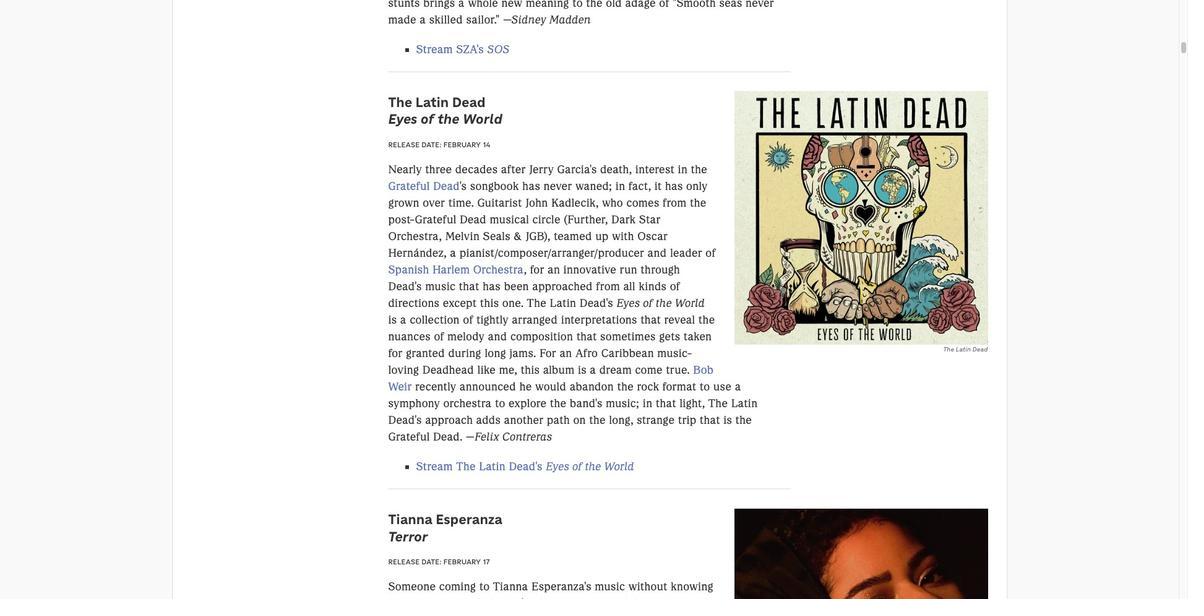 Task type: vqa. For each thing, say whether or not it's contained in the screenshot.
rock
yes



Task type: locate. For each thing, give the bounding box(es) containing it.
0 horizontal spatial for
[[389, 347, 403, 360]]

the inside 's songbook has never waned; in fact, it has only grown over time. guitarist john kadlecik, who comes from the post-grateful dead musical circle (further, dark star orchestra, melvin seals & jgb), teamed up with oscar hernández, a pianist/composer/arranger/producer and leader of spanish harlem orchestra
[[690, 196, 707, 210]]

0 vertical spatial in
[[678, 163, 688, 176]]

through down without
[[631, 597, 671, 599]]

been inside , for an innovative run through dead's music that has been approached from all kinds of directions except this one. the latin dead's
[[504, 280, 529, 293]]

like
[[478, 363, 496, 377]]

that up gets
[[641, 313, 661, 327]]

is up nuances
[[389, 313, 397, 327]]

grateful inside 's songbook has never waned; in fact, it has only grown over time. guitarist john kadlecik, who comes from the post-grateful dead musical circle (further, dark star orchestra, melvin seals & jgb), teamed up with oscar hernández, a pianist/composer/arranger/producer and leader of spanish harlem orchestra
[[415, 213, 457, 227]]

stream left sza's
[[416, 43, 453, 56]]

an down pianist/composer/arranger/producer
[[548, 263, 560, 277]]

0 horizontal spatial tianna
[[389, 511, 433, 528]]

has down orchestra
[[483, 280, 501, 293]]

knowing
[[671, 580, 714, 594]]

to up adds
[[495, 397, 506, 410]]

the up release date: february 14
[[438, 110, 460, 128]]

been up one.
[[504, 280, 529, 293]]

eyes
[[389, 110, 418, 128], [617, 296, 640, 310], [546, 460, 570, 474]]

interest
[[636, 163, 675, 176]]

world up "reveal"
[[675, 296, 705, 310]]

teamed
[[554, 230, 592, 243]]

1 horizontal spatial tianna
[[493, 580, 529, 594]]

1 february from the top
[[444, 140, 481, 149]]

grateful down symphony
[[389, 430, 430, 444]]

approached
[[533, 280, 593, 293]]

2 horizontal spatial to
[[700, 380, 710, 394]]

in inside 's songbook has never waned; in fact, it has only grown over time. guitarist john kadlecik, who comes from the post-grateful dead musical circle (further, dark star orchestra, melvin seals & jgb), teamed up with oscar hernández, a pianist/composer/arranger/producer and leader of spanish harlem orchestra
[[616, 179, 626, 193]]

it
[[655, 179, 662, 193]]

music inside , for an innovative run through dead's music that has been approached from all kinds of directions except this one. the latin dead's
[[425, 280, 456, 293]]

1 horizontal spatial from
[[663, 196, 687, 210]]

in inside 'recently announced he would abandon the rock format to use a symphony orchestra to explore the band's music; in that light, the latin dead's approach adds another path on the long, strange trip that is the grateful dead.  —'
[[643, 397, 653, 410]]

the down only
[[690, 196, 707, 210]]

0 horizontal spatial world
[[463, 110, 503, 128]]

1 vertical spatial world
[[675, 296, 705, 310]]

0 horizontal spatial to
[[480, 580, 490, 594]]

1 horizontal spatial for
[[530, 263, 545, 277]]

is down use
[[724, 413, 733, 427]]

1 horizontal spatial been
[[539, 597, 564, 599]]

1 vertical spatial date:
[[422, 557, 442, 567]]

2 vertical spatial is
[[724, 413, 733, 427]]

in up only
[[678, 163, 688, 176]]

date: up someone
[[422, 557, 442, 567]]

1 stream from the top
[[416, 43, 453, 56]]

world inside eyes of the world is a collection of tightly arranged interpretations that reveal the nuances of melody and composition that sometimes gets taken for granted during long jams. for an afro caribbean music- loving deadhead like me, this album is a dream come true.
[[675, 296, 705, 310]]

february left the 14
[[444, 140, 481, 149]]

0 vertical spatial february
[[444, 140, 481, 149]]

0 vertical spatial stream
[[416, 43, 453, 56]]

time.
[[449, 196, 474, 210]]

a
[[450, 246, 457, 260], [400, 313, 407, 327], [590, 363, 596, 377], [735, 380, 742, 394]]

1 vertical spatial music
[[595, 580, 626, 594]]

format
[[663, 380, 697, 394]]

innovative
[[564, 263, 617, 277]]

0 vertical spatial through
[[641, 263, 680, 277]]

harlem
[[433, 263, 470, 277]]

eyes down contreras
[[546, 460, 570, 474]]

14
[[483, 140, 491, 149]]

from down only
[[663, 196, 687, 210]]

1 vertical spatial this
[[521, 363, 540, 377]]

1 date: from the top
[[422, 140, 442, 149]]

an
[[548, 263, 560, 277], [560, 347, 572, 360]]

from left all
[[596, 280, 620, 293]]

0 vertical spatial world
[[463, 110, 503, 128]]

someone
[[389, 580, 436, 594]]

the up only
[[691, 163, 708, 176]]

1 vertical spatial february
[[444, 557, 481, 567]]

nearly
[[389, 163, 422, 176]]

of inside the latin dead eyes of the world
[[421, 110, 434, 128]]

someone coming to tianna esperanza's music without knowing her story might think they've been transported through time
[[389, 580, 714, 599]]

2 horizontal spatial eyes
[[617, 296, 640, 310]]

0 horizontal spatial has
[[483, 280, 501, 293]]

date: for release date: february 14
[[422, 140, 442, 149]]

february for 14
[[444, 140, 481, 149]]

dead's inside 'recently announced he would abandon the rock format to use a symphony orchestra to explore the band's music; in that light, the latin dead's approach adds another path on the long, strange trip that is the grateful dead.  —'
[[389, 413, 422, 427]]

(further,
[[564, 213, 608, 227]]

1 vertical spatial is
[[578, 363, 587, 377]]

0 horizontal spatial been
[[504, 280, 529, 293]]

release for release date: february 17
[[389, 557, 420, 567]]

2 stream from the top
[[416, 460, 453, 474]]

and inside eyes of the world is a collection of tightly arranged interpretations that reveal the nuances of melody and composition that sometimes gets taken for granted during long jams. for an afro caribbean music- loving deadhead like me, this album is a dream come true.
[[488, 330, 507, 344]]

1 vertical spatial an
[[560, 347, 572, 360]]

2 horizontal spatial world
[[675, 296, 705, 310]]

tianna up release date: february 17
[[389, 511, 433, 528]]

0 vertical spatial from
[[663, 196, 687, 210]]

to up the think
[[480, 580, 490, 594]]

use
[[714, 380, 732, 394]]

0 vertical spatial release
[[389, 140, 420, 149]]

1 horizontal spatial is
[[578, 363, 587, 377]]

jams.
[[510, 347, 536, 360]]

1 vertical spatial from
[[596, 280, 620, 293]]

esperanza's
[[532, 580, 592, 594]]

2 horizontal spatial in
[[678, 163, 688, 176]]

long,
[[609, 413, 634, 427]]

1 horizontal spatial and
[[648, 246, 667, 260]]

2 vertical spatial eyes
[[546, 460, 570, 474]]

0 vertical spatial and
[[648, 246, 667, 260]]

2 february from the top
[[444, 557, 481, 567]]

a up harlem
[[450, 246, 457, 260]]

date: up three
[[422, 140, 442, 149]]

music
[[425, 280, 456, 293], [595, 580, 626, 594]]

felix contreras
[[475, 430, 553, 444]]

a up nuances
[[400, 313, 407, 327]]

the inside , for an innovative run through dead's music that has been approached from all kinds of directions except this one. the latin dead's
[[527, 296, 547, 310]]

0 vertical spatial music
[[425, 280, 456, 293]]

1 horizontal spatial in
[[643, 397, 653, 410]]

2 vertical spatial in
[[643, 397, 653, 410]]

an inside , for an innovative run through dead's music that has been approached from all kinds of directions except this one. the latin dead's
[[548, 263, 560, 277]]

1 vertical spatial tianna
[[493, 580, 529, 594]]

and up long
[[488, 330, 507, 344]]

1 vertical spatial through
[[631, 597, 671, 599]]

2 vertical spatial to
[[480, 580, 490, 594]]

this up tightly
[[480, 296, 499, 310]]

been
[[504, 280, 529, 293], [539, 597, 564, 599]]

release down the terror
[[389, 557, 420, 567]]

latin inside , for an innovative run through dead's music that has been approached from all kinds of directions except this one. the latin dead's
[[550, 296, 577, 310]]

the up taken
[[699, 313, 715, 327]]

music down harlem
[[425, 280, 456, 293]]

and down oscar
[[648, 246, 667, 260]]

arranged
[[512, 313, 558, 327]]

grateful down the over
[[415, 213, 457, 227]]

1 release from the top
[[389, 140, 420, 149]]

has right "it"
[[665, 179, 683, 193]]

release
[[389, 140, 420, 149], [389, 557, 420, 567]]

february left 17
[[444, 557, 481, 567]]

to inside someone coming to tianna esperanza's music without knowing her story might think they've been transported through time
[[480, 580, 490, 594]]

latin inside image credit element
[[956, 345, 971, 353]]

1 vertical spatial release
[[389, 557, 420, 567]]

an right for
[[560, 347, 572, 360]]

world down long,
[[605, 460, 635, 474]]

from inside 's songbook has never waned; in fact, it has only grown over time. guitarist john kadlecik, who comes from the post-grateful dead musical circle (further, dark star orchestra, melvin seals & jgb), teamed up with oscar hernández, a pianist/composer/arranger/producer and leader of spanish harlem orchestra
[[663, 196, 687, 210]]

waned;
[[576, 179, 613, 193]]

0 horizontal spatial and
[[488, 330, 507, 344]]

of down the on
[[573, 460, 582, 474]]

of up melody
[[463, 313, 473, 327]]

strange
[[637, 413, 675, 427]]

0 vertical spatial tianna
[[389, 511, 433, 528]]

0 vertical spatial eyes
[[389, 110, 418, 128]]

that up except
[[459, 280, 480, 293]]

1 vertical spatial for
[[389, 347, 403, 360]]

without
[[629, 580, 668, 594]]

eyes up release date: february 14
[[389, 110, 418, 128]]

a inside 's songbook has never waned; in fact, it has only grown over time. guitarist john kadlecik, who comes from the post-grateful dead musical circle (further, dark star orchestra, melvin seals & jgb), teamed up with oscar hernández, a pianist/composer/arranger/producer and leader of spanish harlem orchestra
[[450, 246, 457, 260]]

in down death,
[[616, 179, 626, 193]]

tianna
[[389, 511, 433, 528], [493, 580, 529, 594]]

caribbean
[[602, 347, 654, 360]]

2 vertical spatial world
[[605, 460, 635, 474]]

eyes down all
[[617, 296, 640, 310]]

1 horizontal spatial to
[[495, 397, 506, 410]]

tianna up they've on the bottom left
[[493, 580, 529, 594]]

1 vertical spatial eyes
[[617, 296, 640, 310]]

eyes inside the latin dead eyes of the world
[[389, 110, 418, 128]]

the down kinds
[[656, 296, 672, 310]]

another
[[504, 413, 544, 427]]

loving
[[389, 363, 419, 377]]

0 vertical spatial grateful
[[389, 179, 430, 193]]

come
[[635, 363, 663, 377]]

2 horizontal spatial is
[[724, 413, 733, 427]]

2 vertical spatial grateful
[[389, 430, 430, 444]]

death,
[[601, 163, 632, 176]]

a right use
[[735, 380, 742, 394]]

run
[[620, 263, 638, 277]]

from inside , for an innovative run through dead's music that has been approached from all kinds of directions except this one. the latin dead's
[[596, 280, 620, 293]]

of right kinds
[[670, 280, 680, 293]]

2 release from the top
[[389, 557, 420, 567]]

sos
[[487, 43, 510, 56]]

bob weir
[[389, 363, 714, 394]]

0 vertical spatial date:
[[422, 140, 442, 149]]

of up release date: february 14
[[421, 110, 434, 128]]

is down afro
[[578, 363, 587, 377]]

2 date: from the top
[[422, 557, 442, 567]]

of inside 's songbook has never waned; in fact, it has only grown over time. guitarist john kadlecik, who comes from the post-grateful dead musical circle (further, dark star orchestra, melvin seals & jgb), teamed up with oscar hernández, a pianist/composer/arranger/producer and leader of spanish harlem orchestra
[[706, 246, 716, 260]]

release date: february 17
[[389, 557, 490, 567]]

to down bob
[[700, 380, 710, 394]]

0 vertical spatial for
[[530, 263, 545, 277]]

0 vertical spatial been
[[504, 280, 529, 293]]

tianna inside tianna esperanza terror
[[389, 511, 433, 528]]

approach
[[425, 413, 473, 427]]

for up loving
[[389, 347, 403, 360]]

grateful down nearly
[[389, 179, 430, 193]]

release up nearly
[[389, 140, 420, 149]]

the inside 'recently announced he would abandon the rock format to use a symphony orchestra to explore the band's music; in that light, the latin dead's approach adds another path on the long, strange trip that is the grateful dead.  —'
[[709, 397, 728, 410]]

world up the 14
[[463, 110, 503, 128]]

dead inside nearly three decades after jerry garcia's death, interest in the grateful dead
[[433, 179, 460, 193]]

dead inside 's songbook has never waned; in fact, it has only grown over time. guitarist john kadlecik, who comes from the post-grateful dead musical circle (further, dark star orchestra, melvin seals & jgb), teamed up with oscar hernández, a pianist/composer/arranger/producer and leader of spanish harlem orchestra
[[460, 213, 487, 227]]

decades
[[456, 163, 498, 176]]

been inside someone coming to tianna esperanza's music without knowing her story might think they've been transported through time
[[539, 597, 564, 599]]

of right leader
[[706, 246, 716, 260]]

on
[[574, 413, 586, 427]]

symphony
[[389, 397, 440, 410]]

been down esperanza's
[[539, 597, 564, 599]]

dead's down spanish
[[389, 280, 422, 293]]

0 horizontal spatial is
[[389, 313, 397, 327]]

this up he
[[521, 363, 540, 377]]

1 vertical spatial been
[[539, 597, 564, 599]]

dead's
[[389, 280, 422, 293], [580, 296, 614, 310], [389, 413, 422, 427], [509, 460, 543, 474]]

is inside 'recently announced he would abandon the rock format to use a symphony orchestra to explore the band's music; in that light, the latin dead's approach adds another path on the long, strange trip that is the grateful dead.  —'
[[724, 413, 733, 427]]

1 vertical spatial stream
[[416, 460, 453, 474]]

0 horizontal spatial music
[[425, 280, 456, 293]]

adds
[[476, 413, 501, 427]]

0 horizontal spatial from
[[596, 280, 620, 293]]

1 vertical spatial and
[[488, 330, 507, 344]]

0 vertical spatial this
[[480, 296, 499, 310]]

nearly three decades after jerry garcia's death, interest in the grateful dead
[[389, 163, 708, 193]]

for right ,
[[530, 263, 545, 277]]

for
[[530, 263, 545, 277], [389, 347, 403, 360]]

tianna esperanza, terror image
[[735, 509, 988, 599]]

garcia's
[[558, 163, 597, 176]]

0 horizontal spatial eyes
[[389, 110, 418, 128]]

the latin dead
[[944, 345, 988, 353]]

stream sza's sos
[[416, 43, 510, 56]]

through up kinds
[[641, 263, 680, 277]]

he
[[520, 380, 532, 394]]

's
[[460, 179, 467, 193]]

1 vertical spatial in
[[616, 179, 626, 193]]

release for release date: february 14
[[389, 140, 420, 149]]

musical
[[490, 213, 529, 227]]

the
[[438, 110, 460, 128], [691, 163, 708, 176], [690, 196, 707, 210], [656, 296, 672, 310], [699, 313, 715, 327], [618, 380, 634, 394], [550, 397, 567, 410], [590, 413, 606, 427], [736, 413, 752, 427], [585, 460, 602, 474]]

has up john
[[523, 179, 541, 193]]

stream down dead.
[[416, 460, 453, 474]]

1 horizontal spatial music
[[595, 580, 626, 594]]

1 horizontal spatial world
[[605, 460, 635, 474]]

dream
[[600, 363, 632, 377]]

dark
[[612, 213, 636, 227]]

in down rock
[[643, 397, 653, 410]]

1 vertical spatial grateful
[[415, 213, 457, 227]]

world
[[463, 110, 503, 128], [675, 296, 705, 310], [605, 460, 635, 474]]

one.
[[503, 296, 524, 310]]

dead's down symphony
[[389, 413, 422, 427]]

in inside nearly three decades after jerry garcia's death, interest in the grateful dead
[[678, 163, 688, 176]]

1 horizontal spatial this
[[521, 363, 540, 377]]

this inside eyes of the world is a collection of tightly arranged interpretations that reveal the nuances of melody and composition that sometimes gets taken for granted during long jams. for an afro caribbean music- loving deadhead like me, this album is a dream come true.
[[521, 363, 540, 377]]

0 horizontal spatial this
[[480, 296, 499, 310]]

0 horizontal spatial in
[[616, 179, 626, 193]]

music up transported
[[595, 580, 626, 594]]

they've
[[500, 597, 536, 599]]

0 vertical spatial an
[[548, 263, 560, 277]]



Task type: describe. For each thing, give the bounding box(es) containing it.
tianna inside someone coming to tianna esperanza's music without knowing her story might think they've been transported through time
[[493, 580, 529, 594]]

spanish
[[389, 263, 429, 277]]

orchestra,
[[389, 230, 442, 243]]

the up path
[[550, 397, 567, 410]]

has inside , for an innovative run through dead's music that has been approached from all kinds of directions except this one. the latin dead's
[[483, 280, 501, 293]]

recently announced he would abandon the rock format to use a symphony orchestra to explore the band's music; in that light, the latin dead's approach adds another path on the long, strange trip that is the grateful dead.  —
[[389, 380, 758, 444]]

true.
[[666, 363, 690, 377]]

long
[[485, 347, 507, 360]]

of inside , for an innovative run through dead's music that has been approached from all kinds of directions except this one. the latin dead's
[[670, 280, 680, 293]]

leader
[[671, 246, 703, 260]]

that right trip
[[700, 413, 721, 427]]

tightly
[[477, 313, 509, 327]]

the down the on
[[585, 460, 602, 474]]

this inside , for an innovative run through dead's music that has been approached from all kinds of directions except this one. the latin dead's
[[480, 296, 499, 310]]

that inside , for an innovative run through dead's music that has been approached from all kinds of directions except this one. the latin dead's
[[459, 280, 480, 293]]

0 vertical spatial is
[[389, 313, 397, 327]]

tianna esperanza terror
[[389, 511, 503, 545]]

over
[[423, 196, 445, 210]]

recently
[[415, 380, 457, 394]]

story
[[409, 597, 435, 599]]

gets
[[659, 330, 681, 344]]

all
[[624, 280, 636, 293]]

transported
[[568, 597, 628, 599]]

the right the on
[[590, 413, 606, 427]]

image credit element
[[735, 345, 988, 354]]

for inside eyes of the world is a collection of tightly arranged interpretations that reveal the nuances of melody and composition that sometimes gets taken for granted during long jams. for an afro caribbean music- loving deadhead like me, this album is a dream come true.
[[389, 347, 403, 360]]

&
[[514, 230, 522, 243]]

that up afro
[[577, 330, 597, 344]]

path
[[547, 413, 570, 427]]

spanish harlem orchestra link
[[389, 263, 524, 277]]

the latin dead eyes of the world
[[389, 93, 503, 128]]

the right trip
[[736, 413, 752, 427]]

collection
[[410, 313, 460, 327]]

dead inside image credit element
[[973, 345, 988, 353]]

kinds
[[639, 280, 667, 293]]

felix
[[475, 430, 500, 444]]

dead's up "interpretations"
[[580, 296, 614, 310]]

esperanza
[[436, 511, 503, 528]]

three
[[425, 163, 452, 176]]

contreras
[[503, 430, 553, 444]]

during
[[449, 347, 482, 360]]

that up strange
[[656, 397, 677, 410]]

up
[[596, 230, 609, 243]]

hernández,
[[389, 246, 447, 260]]

grateful inside 'recently announced he would abandon the rock format to use a symphony orchestra to explore the band's music; in that light, the latin dead's approach adds another path on the long, strange trip that is the grateful dead.  —'
[[389, 430, 430, 444]]

trip
[[678, 413, 697, 427]]

dead's down contreras
[[509, 460, 543, 474]]

directions
[[389, 296, 440, 310]]

nuances
[[389, 330, 431, 344]]

the inside the latin dead eyes of the world
[[438, 110, 460, 128]]

rock
[[637, 380, 660, 394]]

weir
[[389, 380, 412, 394]]

fact,
[[629, 179, 652, 193]]

coming
[[439, 580, 476, 594]]

1 horizontal spatial eyes
[[546, 460, 570, 474]]

light,
[[680, 397, 705, 410]]

john
[[526, 196, 548, 210]]

circle
[[533, 213, 561, 227]]

the inside the latin dead eyes of the world
[[389, 93, 412, 111]]

the up music;
[[618, 380, 634, 394]]

latin inside the latin dead eyes of the world
[[416, 93, 449, 111]]

think
[[470, 597, 496, 599]]

latin inside 'recently announced he would abandon the rock format to use a symphony orchestra to explore the band's music; in that light, the latin dead's approach adds another path on the long, strange trip that is the grateful dead.  —'
[[732, 397, 758, 410]]

would
[[536, 380, 567, 394]]

madden
[[550, 13, 591, 26]]

deadhead
[[423, 363, 474, 377]]

taken
[[684, 330, 712, 344]]

announced
[[460, 380, 516, 394]]

february for 17
[[444, 557, 481, 567]]

never
[[544, 179, 572, 193]]

the inside image credit element
[[944, 345, 955, 353]]

bob weir link
[[389, 363, 714, 394]]

of down kinds
[[643, 296, 653, 310]]

sza's
[[456, 43, 484, 56]]

star
[[639, 213, 661, 227]]

melvin
[[445, 230, 480, 243]]

eyes inside eyes of the world is a collection of tightly arranged interpretations that reveal the nuances of melody and composition that sometimes gets taken for granted during long jams. for an afro caribbean music- loving deadhead like me, this album is a dream come true.
[[617, 296, 640, 310]]

for inside , for an innovative run through dead's music that has been approached from all kinds of directions except this one. the latin dead's
[[530, 263, 545, 277]]

comes
[[627, 196, 660, 210]]

after
[[501, 163, 526, 176]]

except
[[443, 296, 477, 310]]

me,
[[499, 363, 518, 377]]

music-
[[658, 347, 693, 360]]

through inside , for an innovative run through dead's music that has been approached from all kinds of directions except this one. the latin dead's
[[641, 263, 680, 277]]

stream for stream sza's sos
[[416, 43, 453, 56]]

an inside eyes of the world is a collection of tightly arranged interpretations that reveal the nuances of melody and composition that sometimes gets taken for granted during long jams. for an afro caribbean music- loving deadhead like me, this album is a dream come true.
[[560, 347, 572, 360]]

0 vertical spatial to
[[700, 380, 710, 394]]

the inside nearly three decades after jerry garcia's death, interest in the grateful dead
[[691, 163, 708, 176]]

grateful inside nearly three decades after jerry garcia's death, interest in the grateful dead
[[389, 179, 430, 193]]

guitarist
[[478, 196, 522, 210]]

stream for stream the latin dead's eyes of the world
[[416, 460, 453, 474]]

17
[[483, 557, 490, 567]]

melody
[[448, 330, 485, 344]]

dead inside the latin dead eyes of the world
[[452, 93, 486, 111]]

2 horizontal spatial has
[[665, 179, 683, 193]]

abandon
[[570, 380, 614, 394]]

, for an innovative run through dead's music that has been approached from all kinds of directions except this one. the latin dead's
[[389, 263, 680, 310]]

for
[[540, 347, 557, 360]]

music inside someone coming to tianna esperanza's music without knowing her story might think they've been transported through time
[[595, 580, 626, 594]]

granted
[[406, 347, 445, 360]]

release date: february 14
[[389, 140, 491, 149]]

eyes of the world is a collection of tightly arranged interpretations that reveal the nuances of melody and composition that sometimes gets taken for granted during long jams. for an afro caribbean music- loving deadhead like me, this album is a dream come true.
[[389, 296, 715, 377]]

interpretations
[[561, 313, 638, 327]]

,
[[524, 263, 527, 277]]

through inside someone coming to tianna esperanza's music without knowing her story might think they've been transported through time
[[631, 597, 671, 599]]

post-
[[389, 213, 415, 227]]

the latin dead, eyes of the world image
[[735, 91, 988, 345]]

with
[[612, 230, 635, 243]]

1 vertical spatial to
[[495, 397, 506, 410]]

—sidney madden
[[503, 13, 591, 26]]

1 horizontal spatial has
[[523, 179, 541, 193]]

's songbook has never waned; in fact, it has only grown over time. guitarist john kadlecik, who comes from the post-grateful dead musical circle (further, dark star orchestra, melvin seals & jgb), teamed up with oscar hernández, a pianist/composer/arranger/producer and leader of spanish harlem orchestra
[[389, 179, 716, 277]]

dead.
[[433, 430, 463, 444]]

date: for release date: february 17
[[422, 557, 442, 567]]

and inside 's songbook has never waned; in fact, it has only grown over time. guitarist john kadlecik, who comes from the post-grateful dead musical circle (further, dark star orchestra, melvin seals & jgb), teamed up with oscar hernández, a pianist/composer/arranger/producer and leader of spanish harlem orchestra
[[648, 246, 667, 260]]

terror
[[389, 528, 428, 545]]

world inside the latin dead eyes of the world
[[463, 110, 503, 128]]

pianist/composer/arranger/producer
[[460, 246, 645, 260]]

album
[[543, 363, 575, 377]]

a inside 'recently announced he would abandon the rock format to use a symphony orchestra to explore the band's music; in that light, the latin dead's approach adds another path on the long, strange trip that is the grateful dead.  —'
[[735, 380, 742, 394]]

only
[[687, 179, 708, 193]]

of down collection
[[434, 330, 444, 344]]

composition
[[511, 330, 573, 344]]

—
[[466, 430, 475, 444]]

orchestra
[[473, 263, 524, 277]]

a up "abandon"
[[590, 363, 596, 377]]

music;
[[606, 397, 640, 410]]

explore
[[509, 397, 547, 410]]



